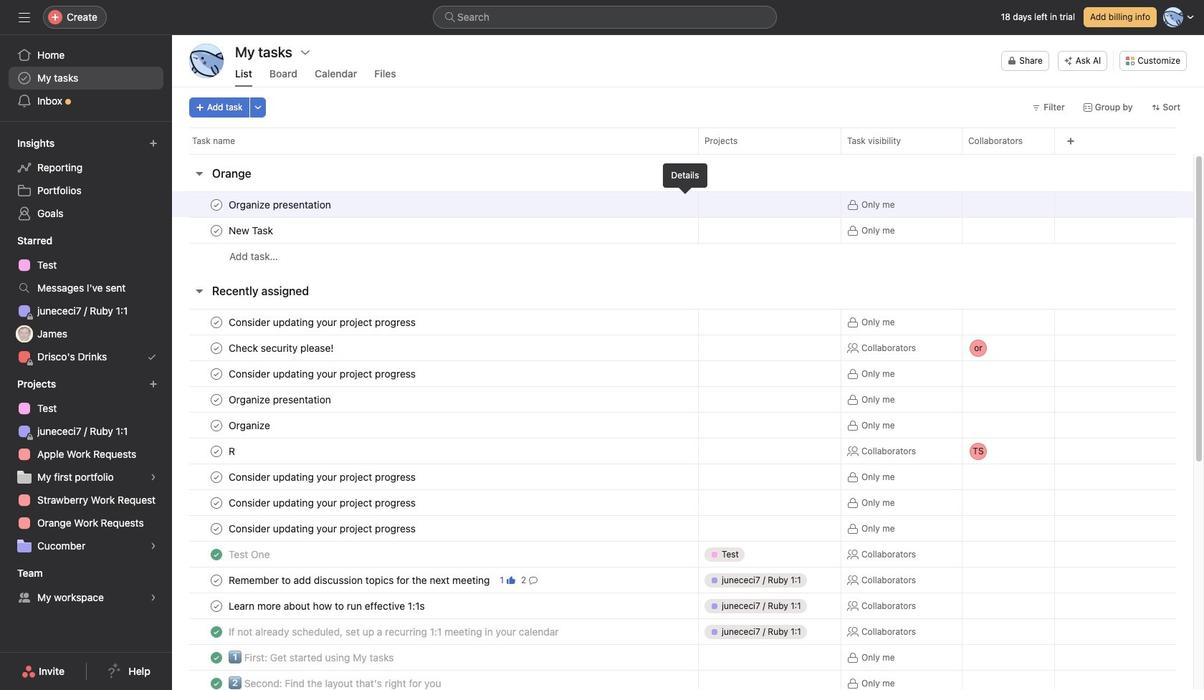 Task type: locate. For each thing, give the bounding box(es) containing it.
completed image
[[208, 649, 225, 666]]

mark complete checkbox inside the learn more about how to run effective 1:1s cell
[[208, 597, 225, 615]]

1 mark complete checkbox from the top
[[208, 314, 225, 331]]

0 vertical spatial organize presentation cell
[[172, 191, 698, 218]]

6 mark complete image from the top
[[208, 572, 225, 589]]

task name text field for mark complete image for 3rd the linked projects for consider updating your project progress cell from the top
[[226, 470, 420, 484]]

1 task name text field from the top
[[226, 197, 335, 212]]

insights element
[[0, 130, 172, 228]]

3 mark complete image from the top
[[208, 391, 225, 408]]

completed checkbox inside if not already scheduled, set up a recurring 1:1 meeting in your calendar cell
[[208, 623, 225, 641]]

task name text field for first the linked projects for consider updating your project progress cell from the top of the header recently assigned tree grid
[[226, 315, 420, 329]]

consider updating your project progress cell for 1st the linked projects for consider updating your project progress cell from the bottom of the header recently assigned tree grid
[[172, 515, 698, 542]]

5 mark complete image from the top
[[208, 494, 225, 511]]

3 mark complete checkbox from the top
[[208, 391, 225, 408]]

view profile settings image
[[189, 44, 224, 78]]

1 mark complete checkbox from the top
[[208, 196, 225, 213]]

new task cell
[[172, 217, 698, 244]]

task name text field for linked projects for check security please! cell on the right
[[226, 341, 338, 355]]

projects element
[[0, 371, 172, 561]]

2 completed checkbox from the top
[[208, 623, 225, 641]]

mark complete checkbox inside organize 'cell'
[[208, 417, 225, 434]]

2 task name text field from the top
[[226, 392, 335, 407]]

mark complete image inside the learn more about how to run effective 1:1s cell
[[208, 597, 225, 615]]

3 consider updating your project progress cell from the top
[[172, 464, 698, 490]]

mark complete image for 4th the linked projects for consider updating your project progress cell from the top of the header recently assigned tree grid
[[208, 494, 225, 511]]

mark complete checkbox inside r cell
[[208, 443, 225, 460]]

linked projects for r cell
[[698, 438, 842, 465]]

task name text field for 1st mark complete image
[[226, 197, 335, 212]]

4 task name text field from the top
[[226, 444, 242, 458]]

6 mark complete checkbox from the top
[[208, 520, 225, 537]]

list box
[[433, 6, 777, 29]]

mark complete checkbox inside check security please! cell
[[208, 339, 225, 357]]

header orange tree grid
[[172, 191, 1194, 270]]

1️⃣ first: get started using my tasks cell
[[172, 644, 698, 671]]

mark complete image for consider updating your project progress cell corresponding to first the linked projects for consider updating your project progress cell from the top of the header recently assigned tree grid
[[208, 314, 225, 331]]

mark complete image for consider updating your project progress cell related to second the linked projects for consider updating your project progress cell from the top of the header recently assigned tree grid
[[208, 365, 225, 382]]

1 vertical spatial organize presentation cell
[[172, 386, 698, 413]]

row
[[172, 128, 1204, 154], [189, 153, 1176, 155], [172, 191, 1194, 218], [172, 217, 1194, 244], [172, 243, 1194, 270], [172, 309, 1194, 335], [172, 334, 1194, 362], [172, 361, 1194, 387], [172, 386, 1194, 413], [172, 412, 1194, 439], [172, 437, 1194, 466], [172, 464, 1194, 490], [172, 490, 1194, 516], [172, 515, 1194, 542], [172, 541, 1194, 568], [172, 567, 1194, 594], [172, 593, 1194, 619], [172, 619, 1194, 645], [172, 644, 1194, 671], [172, 670, 1194, 690]]

2 linked projects for consider updating your project progress cell from the top
[[698, 361, 842, 387]]

completed image
[[208, 546, 225, 563], [208, 623, 225, 641], [208, 675, 225, 690]]

organize presentation cell
[[172, 191, 698, 218], [172, 386, 698, 413]]

7 task name text field from the top
[[226, 573, 494, 587]]

7 mark complete checkbox from the top
[[208, 597, 225, 615]]

mark complete checkbox for the learn more about how to run effective 1:1s cell in the bottom of the page
[[208, 597, 225, 615]]

collapse task list for this group image
[[194, 168, 205, 179]]

task name text field inside the learn more about how to run effective 1:1s cell
[[226, 599, 429, 613]]

consider updating your project progress cell
[[172, 309, 698, 335], [172, 361, 698, 387], [172, 464, 698, 490], [172, 490, 698, 516], [172, 515, 698, 542]]

completed image inside 2️⃣ second: find the layout that's right for you cell
[[208, 675, 225, 690]]

0 vertical spatial completed image
[[208, 546, 225, 563]]

Task name text field
[[226, 223, 277, 238], [226, 315, 420, 329], [226, 341, 338, 355], [226, 367, 420, 381], [226, 496, 420, 510], [226, 547, 274, 562], [226, 573, 494, 587]]

new insights image
[[149, 139, 158, 148]]

header recently assigned tree grid
[[172, 309, 1194, 690]]

mark complete image inside new task cell
[[208, 222, 225, 239]]

linked projects for new task cell
[[698, 217, 842, 244]]

completed checkbox for task name text box within test one "cell"
[[208, 546, 225, 563]]

task name text field for 4th the linked projects for consider updating your project progress cell from the top of the header recently assigned tree grid
[[226, 496, 420, 510]]

5 mark complete checkbox from the top
[[208, 468, 225, 486]]

task name text field inside test one "cell"
[[226, 547, 274, 562]]

2 consider updating your project progress cell from the top
[[172, 361, 698, 387]]

4 mark complete image from the top
[[208, 468, 225, 486]]

Completed checkbox
[[208, 546, 225, 563], [208, 623, 225, 641], [208, 649, 225, 666], [208, 675, 225, 690]]

linked projects for consider updating your project progress cell
[[698, 309, 842, 335], [698, 361, 842, 387], [698, 464, 842, 490], [698, 490, 842, 516], [698, 515, 842, 542]]

10 task name text field from the top
[[226, 676, 446, 690]]

add collaborators image
[[1033, 199, 1044, 210]]

mark complete checkbox for task name text field for linked projects for organize presentation cell's mark complete image
[[208, 391, 225, 408]]

3 completed image from the top
[[208, 675, 225, 690]]

show options image
[[300, 47, 311, 58]]

Mark complete checkbox
[[208, 196, 225, 213], [208, 222, 225, 239], [208, 365, 225, 382], [208, 443, 225, 460], [208, 494, 225, 511], [208, 572, 225, 589], [208, 597, 225, 615]]

mark complete image for remember to add discussion topics for the next meeting "cell"
[[208, 572, 225, 589]]

mark complete checkbox for task name text field related to mark complete image for 3rd the linked projects for consider updating your project progress cell from the top
[[208, 468, 225, 486]]

1 completed checkbox from the top
[[208, 546, 225, 563]]

new project or portfolio image
[[149, 380, 158, 389]]

3 task name text field from the top
[[226, 341, 338, 355]]

1 consider updating your project progress cell from the top
[[172, 309, 698, 335]]

6 mark complete image from the top
[[208, 520, 225, 537]]

4 completed checkbox from the top
[[208, 675, 225, 690]]

mark complete image inside check security please! cell
[[208, 339, 225, 357]]

7 task name text field from the top
[[226, 599, 429, 613]]

2 task name text field from the top
[[226, 315, 420, 329]]

4 task name text field from the top
[[226, 367, 420, 381]]

1 vertical spatial completed image
[[208, 623, 225, 641]]

6 task name text field from the top
[[226, 547, 274, 562]]

1 mark complete image from the top
[[208, 196, 225, 213]]

1 completed image from the top
[[208, 546, 225, 563]]

completed image down completed icon
[[208, 675, 225, 690]]

teams element
[[0, 561, 172, 612]]

mark complete checkbox inside new task cell
[[208, 222, 225, 239]]

4 mark complete checkbox from the top
[[208, 443, 225, 460]]

mark complete checkbox for new task cell at the top
[[208, 222, 225, 239]]

completed checkbox inside 2️⃣ second: find the layout that's right for you cell
[[208, 675, 225, 690]]

completed checkbox inside 1️⃣ first: get started using my tasks cell
[[208, 649, 225, 666]]

see details, my workspace image
[[149, 594, 158, 602]]

3 task name text field from the top
[[226, 418, 275, 433]]

5 consider updating your project progress cell from the top
[[172, 515, 698, 542]]

5 task name text field from the top
[[226, 496, 420, 510]]

2 vertical spatial completed image
[[208, 675, 225, 690]]

completed checkbox for task name text field within 2️⃣ second: find the layout that's right for you cell
[[208, 675, 225, 690]]

completed image up completed icon
[[208, 623, 225, 641]]

mark complete image for linked projects for new task "cell"
[[208, 222, 225, 239]]

mark complete image inside organize 'cell'
[[208, 417, 225, 434]]

1 mark complete image from the top
[[208, 314, 225, 331]]

4 mark complete checkbox from the top
[[208, 417, 225, 434]]

completed image inside test one "cell"
[[208, 546, 225, 563]]

completed image inside if not already scheduled, set up a recurring 1:1 meeting in your calendar cell
[[208, 623, 225, 641]]

3 mark complete checkbox from the top
[[208, 365, 225, 382]]

add field image
[[1067, 137, 1075, 146]]

task name text field inside r cell
[[226, 444, 242, 458]]

3 completed checkbox from the top
[[208, 649, 225, 666]]

mark complete checkbox for r cell
[[208, 443, 225, 460]]

4 consider updating your project progress cell from the top
[[172, 490, 698, 516]]

mark complete image for organize 'cell'
[[208, 417, 225, 434]]

6 task name text field from the top
[[226, 522, 420, 536]]

consider updating your project progress cell for second the linked projects for consider updating your project progress cell from the top of the header recently assigned tree grid
[[172, 361, 698, 387]]

mark complete image inside r cell
[[208, 443, 225, 460]]

mark complete image for linked projects for organize presentation cell
[[208, 391, 225, 408]]

mark complete image
[[208, 314, 225, 331], [208, 339, 225, 357], [208, 365, 225, 382], [208, 417, 225, 434], [208, 443, 225, 460], [208, 572, 225, 589]]

6 mark complete checkbox from the top
[[208, 572, 225, 589]]

task name text field inside new task cell
[[226, 223, 277, 238]]

task name text field inside organize 'cell'
[[226, 418, 275, 433]]

task name text field inside remember to add discussion topics for the next meeting "cell"
[[226, 573, 494, 587]]

4 mark complete image from the top
[[208, 417, 225, 434]]

Mark complete checkbox
[[208, 314, 225, 331], [208, 339, 225, 357], [208, 391, 225, 408], [208, 417, 225, 434], [208, 468, 225, 486], [208, 520, 225, 537]]

9 task name text field from the top
[[226, 651, 398, 665]]

more actions image
[[254, 103, 262, 112]]

1 task name text field from the top
[[226, 223, 277, 238]]

mark complete image
[[208, 196, 225, 213], [208, 222, 225, 239], [208, 391, 225, 408], [208, 468, 225, 486], [208, 494, 225, 511], [208, 520, 225, 537], [208, 597, 225, 615]]

mark complete checkbox inside organize presentation cell
[[208, 196, 225, 213]]

Task name text field
[[226, 197, 335, 212], [226, 392, 335, 407], [226, 418, 275, 433], [226, 444, 242, 458], [226, 470, 420, 484], [226, 522, 420, 536], [226, 599, 429, 613], [226, 625, 563, 639], [226, 651, 398, 665], [226, 676, 446, 690]]

mark complete checkbox for task name text box corresponding to first the linked projects for consider updating your project progress cell from the top of the header recently assigned tree grid
[[208, 314, 225, 331]]

2 mark complete image from the top
[[208, 339, 225, 357]]

mark complete checkbox inside remember to add discussion topics for the next meeting "cell"
[[208, 572, 225, 589]]

8 task name text field from the top
[[226, 625, 563, 639]]

task name text field inside the header orange tree grid
[[226, 197, 335, 212]]

2 mark complete image from the top
[[208, 222, 225, 239]]

2 mark complete checkbox from the top
[[208, 339, 225, 357]]

2 completed image from the top
[[208, 623, 225, 641]]

tooltip
[[663, 163, 708, 192]]

2 organize presentation cell from the top
[[172, 386, 698, 413]]

task name text field for second the linked projects for consider updating your project progress cell from the top of the header recently assigned tree grid
[[226, 367, 420, 381]]

3 linked projects for consider updating your project progress cell from the top
[[698, 464, 842, 490]]

completed checkbox inside test one "cell"
[[208, 546, 225, 563]]

7 mark complete image from the top
[[208, 597, 225, 615]]

mark complete image for check security please! cell
[[208, 339, 225, 357]]

2 mark complete checkbox from the top
[[208, 222, 225, 239]]

mark complete checkbox for remember to add discussion topics for the next meeting "cell"
[[208, 572, 225, 589]]

task name text field inside 1️⃣ first: get started using my tasks cell
[[226, 651, 398, 665]]

task name text field inside check security please! cell
[[226, 341, 338, 355]]

mark complete checkbox inside organize presentation cell
[[208, 391, 225, 408]]

2 comments image
[[529, 576, 538, 585]]

2️⃣ second: find the layout that's right for you cell
[[172, 670, 698, 690]]

5 mark complete image from the top
[[208, 443, 225, 460]]

completed image right see details, cucomber icon
[[208, 546, 225, 563]]

3 mark complete image from the top
[[208, 365, 225, 382]]

5 task name text field from the top
[[226, 470, 420, 484]]



Task type: vqa. For each thing, say whether or not it's contained in the screenshot.
the functional in the left of the page
no



Task type: describe. For each thing, give the bounding box(es) containing it.
mark complete checkbox for task name text box in the check security please! cell
[[208, 339, 225, 357]]

consider updating your project progress cell for 3rd the linked projects for consider updating your project progress cell from the top
[[172, 464, 698, 490]]

task name text field for mark complete icon inside organize 'cell'
[[226, 418, 275, 433]]

completed image for task name text field within 2️⃣ second: find the layout that's right for you cell
[[208, 675, 225, 690]]

linked projects for 1️⃣ first: get started using my tasks cell
[[698, 644, 842, 671]]

linked projects for check security please! cell
[[698, 335, 842, 361]]

task name text field for completed icon
[[226, 651, 398, 665]]

4 linked projects for consider updating your project progress cell from the top
[[698, 490, 842, 516]]

if not already scheduled, set up a recurring 1:1 meeting in your calendar cell
[[172, 619, 698, 645]]

completed checkbox for task name text field in the if not already scheduled, set up a recurring 1:1 meeting in your calendar cell
[[208, 623, 225, 641]]

1 organize presentation cell from the top
[[172, 191, 698, 218]]

task name text field inside 2️⃣ second: find the layout that's right for you cell
[[226, 676, 446, 690]]

1 linked projects for consider updating your project progress cell from the top
[[698, 309, 842, 335]]

see details, cucomber image
[[149, 542, 158, 551]]

test one cell
[[172, 541, 698, 568]]

consider updating your project progress cell for first the linked projects for consider updating your project progress cell from the top of the header recently assigned tree grid
[[172, 309, 698, 335]]

5 linked projects for consider updating your project progress cell from the top
[[698, 515, 842, 542]]

task name text field inside if not already scheduled, set up a recurring 1:1 meeting in your calendar cell
[[226, 625, 563, 639]]

task name text field for linked projects for organize presentation cell's mark complete image
[[226, 392, 335, 407]]

see details, my first portfolio image
[[149, 473, 158, 482]]

linked projects for organize cell
[[698, 412, 842, 439]]

linked projects for 2️⃣ second: find the layout that's right for you cell
[[698, 670, 842, 690]]

global element
[[0, 35, 172, 121]]

mark complete checkbox for task name text field within organize 'cell'
[[208, 417, 225, 434]]

details image
[[681, 200, 690, 209]]

task name text field for mark complete image associated with 1st the linked projects for consider updating your project progress cell from the bottom of the header recently assigned tree grid
[[226, 522, 420, 536]]

move tasks between sections image
[[655, 200, 664, 209]]

collapse task list for this group image
[[194, 285, 205, 297]]

check security please! cell
[[172, 335, 698, 361]]

mark complete image for 1st the linked projects for consider updating your project progress cell from the bottom of the header recently assigned tree grid
[[208, 520, 225, 537]]

remember to add discussion topics for the next meeting cell
[[172, 567, 698, 594]]

mark complete checkbox for 2nd organize presentation cell from the bottom of the page
[[208, 196, 225, 213]]

completed checkbox for task name text field in 1️⃣ first: get started using my tasks cell
[[208, 649, 225, 666]]

mark complete image for r cell
[[208, 443, 225, 460]]

consider updating your project progress cell for 4th the linked projects for consider updating your project progress cell from the top of the header recently assigned tree grid
[[172, 490, 698, 516]]

task name text field for linked projects for new task "cell"
[[226, 223, 277, 238]]

task name text field for mark complete image within the learn more about how to run effective 1:1s cell
[[226, 599, 429, 613]]

mark complete image for 3rd the linked projects for consider updating your project progress cell from the top
[[208, 468, 225, 486]]

completed image for task name text box within test one "cell"
[[208, 546, 225, 563]]

completed image for task name text field in the if not already scheduled, set up a recurring 1:1 meeting in your calendar cell
[[208, 623, 225, 641]]

organize cell
[[172, 412, 698, 439]]

r cell
[[172, 438, 698, 465]]

task name text field for mark complete icon inside the r cell
[[226, 444, 242, 458]]

5 mark complete checkbox from the top
[[208, 494, 225, 511]]

starred element
[[0, 228, 172, 371]]

learn more about how to run effective 1:1s cell
[[172, 593, 698, 619]]

linked projects for organize presentation cell
[[698, 386, 842, 413]]

mark complete checkbox for mark complete image associated with 1st the linked projects for consider updating your project progress cell from the bottom of the header recently assigned tree grid task name text field
[[208, 520, 225, 537]]

1 like. you liked this task image
[[507, 576, 515, 585]]

hide sidebar image
[[19, 11, 30, 23]]



